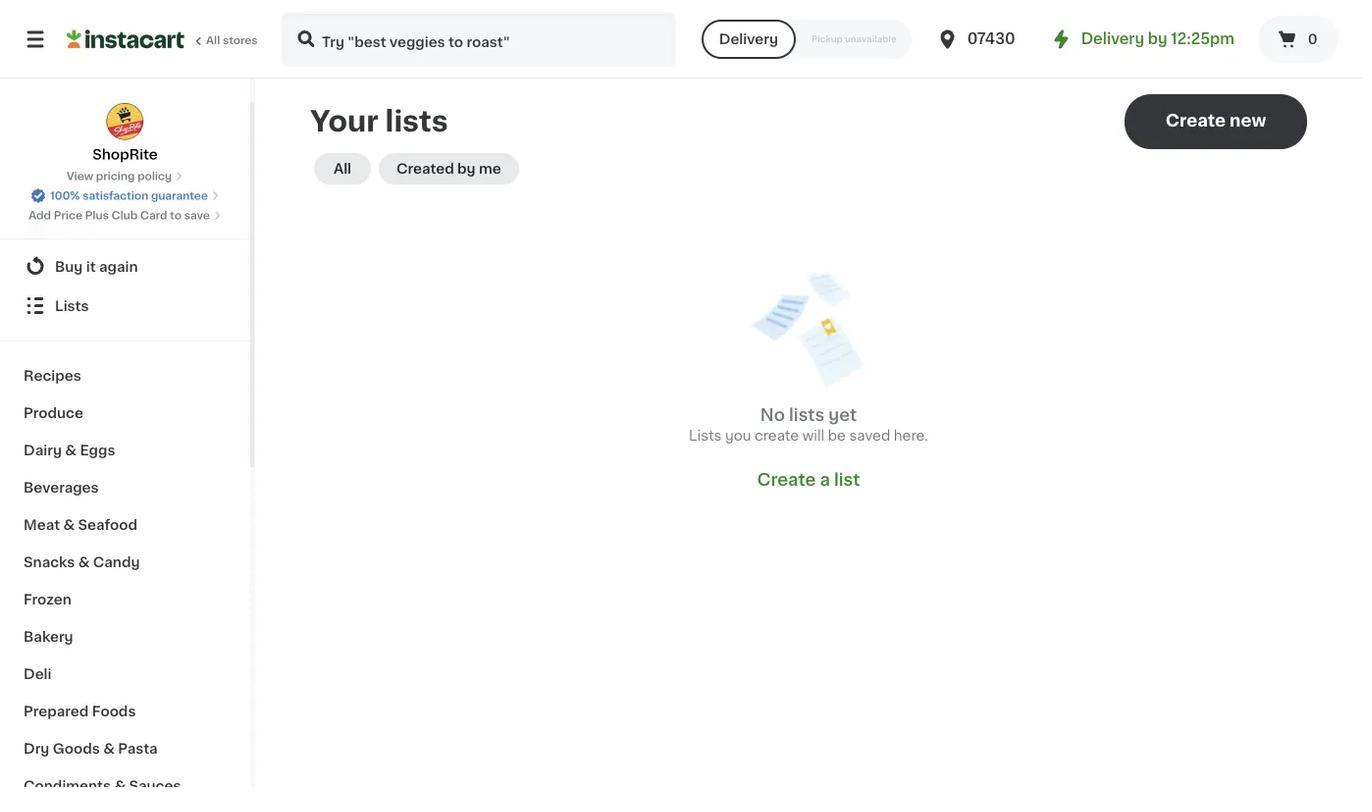 Task type: vqa. For each thing, say whether or not it's contained in the screenshot.
THE 20
no



Task type: locate. For each thing, give the bounding box(es) containing it.
None search field
[[281, 12, 676, 67]]

& for snacks
[[78, 555, 90, 568]]

1 horizontal spatial lists
[[789, 407, 825, 424]]

foods
[[92, 704, 136, 718]]

all inside all stores link
[[206, 35, 220, 46]]

policy
[[137, 171, 172, 182]]

delivery by 12:25pm link
[[1050, 27, 1235, 51]]

1 horizontal spatial delivery
[[1081, 32, 1145, 46]]

0 vertical spatial all
[[206, 35, 220, 46]]

delivery inside button
[[719, 32, 778, 46]]

& for dairy
[[65, 443, 77, 456]]

all down your
[[334, 162, 351, 176]]

0
[[1308, 32, 1318, 46]]

create left new
[[1166, 112, 1226, 129]]

all inside all button
[[334, 162, 351, 176]]

all
[[206, 35, 220, 46], [334, 162, 351, 176]]

Search field
[[283, 14, 674, 65]]

bakery
[[24, 629, 73, 643]]

& right meat
[[63, 517, 75, 531]]

create for create new
[[1166, 112, 1226, 129]]

lists inside no lists yet lists you create will be saved here.
[[789, 407, 825, 424]]

produce
[[24, 405, 83, 419]]

by left 12:25pm
[[1148, 32, 1168, 46]]

1 vertical spatial lists
[[689, 429, 722, 443]]

lists up the "will"
[[789, 407, 825, 424]]

lists down buy on the left top of page
[[55, 298, 89, 312]]

by
[[1148, 32, 1168, 46], [458, 162, 476, 176]]

create
[[1166, 112, 1226, 129], [757, 472, 816, 488]]

lists up "created"
[[385, 107, 448, 135]]

0 horizontal spatial by
[[458, 162, 476, 176]]

your
[[310, 107, 379, 135]]

&
[[65, 443, 77, 456], [63, 517, 75, 531], [78, 555, 90, 568], [103, 741, 115, 755]]

to
[[170, 210, 182, 221]]

0 horizontal spatial lists
[[55, 298, 89, 312]]

buy it again
[[55, 259, 138, 273]]

candy
[[93, 555, 140, 568]]

lists link
[[12, 286, 239, 325]]

add
[[29, 210, 51, 221]]

buy
[[55, 259, 83, 273]]

shoprite
[[93, 148, 158, 161]]

delivery button
[[702, 20, 796, 59]]

0 vertical spatial by
[[1148, 32, 1168, 46]]

by inside delivery by 12:25pm link
[[1148, 32, 1168, 46]]

prepared foods
[[24, 704, 136, 718]]

0 vertical spatial create
[[1166, 112, 1226, 129]]

stores
[[223, 35, 258, 46]]

lists inside no lists yet lists you create will be saved here.
[[689, 429, 722, 443]]

all for all stores
[[206, 35, 220, 46]]

100%
[[50, 190, 80, 201]]

dry goods & pasta link
[[12, 729, 239, 767]]

& inside "link"
[[103, 741, 115, 755]]

here.
[[894, 429, 928, 443]]

me
[[479, 162, 501, 176]]

delivery for delivery by 12:25pm
[[1081, 32, 1145, 46]]

your lists
[[310, 107, 448, 135]]

lists for your
[[385, 107, 448, 135]]

1 vertical spatial create
[[757, 472, 816, 488]]

lists left you
[[689, 429, 722, 443]]

delivery by 12:25pm
[[1081, 32, 1235, 46]]

meat
[[24, 517, 60, 531]]

all left stores
[[206, 35, 220, 46]]

create inside button
[[1166, 112, 1226, 129]]

price
[[54, 210, 82, 221]]

& left pasta
[[103, 741, 115, 755]]

1 vertical spatial lists
[[789, 407, 825, 424]]

by for delivery
[[1148, 32, 1168, 46]]

created by me button
[[379, 153, 519, 185]]

goods
[[53, 741, 100, 755]]

buy it again link
[[12, 246, 239, 286]]

guarantee
[[151, 190, 208, 201]]

& left candy on the left
[[78, 555, 90, 568]]

created by me
[[397, 162, 501, 176]]

create left a in the right of the page
[[757, 472, 816, 488]]

0 horizontal spatial create
[[757, 472, 816, 488]]

0 vertical spatial lists
[[385, 107, 448, 135]]

1 horizontal spatial by
[[1148, 32, 1168, 46]]

snacks
[[24, 555, 75, 568]]

a
[[820, 472, 830, 488]]

0 horizontal spatial all
[[206, 35, 220, 46]]

07430 button
[[936, 12, 1054, 67]]

lists
[[55, 298, 89, 312], [689, 429, 722, 443]]

no lists yet lists you create will be saved here.
[[689, 407, 928, 443]]

snacks & candy
[[24, 555, 140, 568]]

1 horizontal spatial create
[[1166, 112, 1226, 129]]

bakery link
[[12, 617, 239, 655]]

delivery
[[1081, 32, 1145, 46], [719, 32, 778, 46]]

0 button
[[1258, 16, 1339, 63]]

view
[[67, 171, 93, 182]]

meat & seafood
[[24, 517, 137, 531]]

by left me
[[458, 162, 476, 176]]

0 horizontal spatial lists
[[385, 107, 448, 135]]

lists
[[385, 107, 448, 135], [789, 407, 825, 424]]

created
[[397, 162, 454, 176]]

recipes
[[24, 368, 81, 382]]

1 horizontal spatial lists
[[689, 429, 722, 443]]

add price plus club card to save link
[[29, 208, 222, 223]]

by inside created by me button
[[458, 162, 476, 176]]

0 horizontal spatial delivery
[[719, 32, 778, 46]]

view pricing policy
[[67, 171, 172, 182]]

1 vertical spatial all
[[334, 162, 351, 176]]

create a list link
[[757, 469, 860, 491]]

dry
[[24, 741, 49, 755]]

1 horizontal spatial all
[[334, 162, 351, 176]]

& left eggs
[[65, 443, 77, 456]]

1 vertical spatial by
[[458, 162, 476, 176]]

deli
[[24, 667, 52, 680]]



Task type: describe. For each thing, give the bounding box(es) containing it.
100% satisfaction guarantee button
[[31, 184, 220, 204]]

dairy & eggs link
[[12, 431, 239, 468]]

instacart logo image
[[67, 27, 185, 51]]

12:25pm
[[1171, 32, 1235, 46]]

shop link
[[12, 207, 239, 246]]

yet
[[829, 407, 857, 424]]

be
[[828, 429, 846, 443]]

07430
[[968, 32, 1016, 46]]

deli link
[[12, 655, 239, 692]]

100% satisfaction guarantee
[[50, 190, 208, 201]]

create new button
[[1125, 94, 1307, 149]]

it
[[86, 259, 96, 273]]

shop
[[55, 220, 92, 234]]

new
[[1230, 112, 1267, 129]]

create a list
[[757, 472, 860, 488]]

beverages
[[24, 480, 99, 494]]

service type group
[[702, 20, 913, 59]]

club
[[111, 210, 138, 221]]

shoprite logo image
[[106, 102, 145, 141]]

frozen link
[[12, 580, 239, 617]]

view pricing policy link
[[67, 168, 184, 184]]

again
[[99, 259, 138, 273]]

dairy & eggs
[[24, 443, 115, 456]]

eggs
[[80, 443, 115, 456]]

add price plus club card to save
[[29, 210, 210, 221]]

satisfaction
[[83, 190, 148, 201]]

prepared
[[24, 704, 89, 718]]

all for all
[[334, 162, 351, 176]]

save
[[184, 210, 210, 221]]

plus
[[85, 210, 109, 221]]

list
[[834, 472, 860, 488]]

card
[[140, 210, 167, 221]]

you
[[725, 429, 751, 443]]

recipes link
[[12, 356, 239, 394]]

lists for no
[[789, 407, 825, 424]]

frozen
[[24, 592, 71, 606]]

create for create a list
[[757, 472, 816, 488]]

no
[[761, 407, 785, 424]]

dairy
[[24, 443, 62, 456]]

pricing
[[96, 171, 135, 182]]

prepared foods link
[[12, 692, 239, 729]]

dry goods & pasta
[[24, 741, 158, 755]]

seafood
[[78, 517, 137, 531]]

& for meat
[[63, 517, 75, 531]]

all stores
[[206, 35, 258, 46]]

by for created
[[458, 162, 476, 176]]

create new
[[1166, 112, 1267, 129]]

all stores link
[[67, 12, 259, 67]]

pasta
[[118, 741, 158, 755]]

snacks & candy link
[[12, 543, 239, 580]]

delivery for delivery
[[719, 32, 778, 46]]

create
[[755, 429, 799, 443]]

0 vertical spatial lists
[[55, 298, 89, 312]]

saved
[[850, 429, 891, 443]]

produce link
[[12, 394, 239, 431]]

beverages link
[[12, 468, 239, 506]]

shoprite link
[[93, 102, 158, 164]]

meat & seafood link
[[12, 506, 239, 543]]

all button
[[314, 153, 371, 185]]

will
[[803, 429, 825, 443]]



